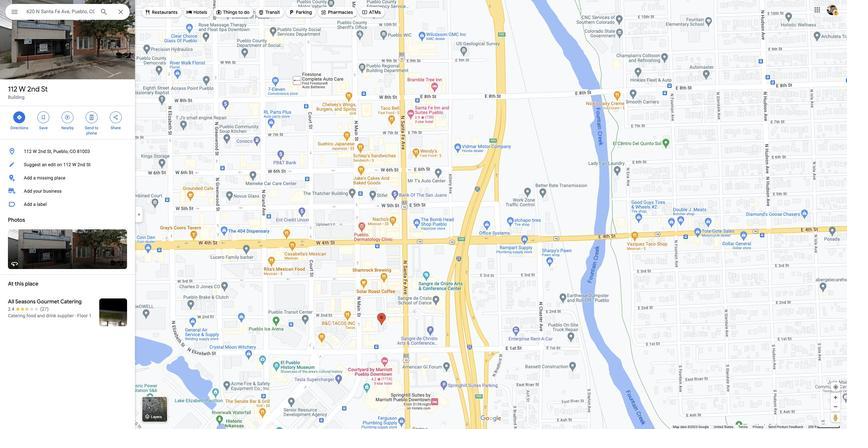 Task type: describe. For each thing, give the bounding box(es) containing it.
nearby
[[61, 126, 74, 131]]


[[289, 9, 295, 16]]

add a label
[[24, 202, 47, 207]]

pharmacies
[[328, 9, 353, 15]]

add a label button
[[0, 198, 135, 211]]

layers
[[151, 416, 162, 420]]

phone
[[86, 131, 97, 136]]

drink
[[46, 314, 56, 319]]

112 w 2nd st, pueblo, co 81003
[[24, 149, 90, 154]]

112 inside "button"
[[63, 162, 71, 168]]

suggest an edit on 112 w 2nd st
[[24, 162, 91, 168]]

add for add a missing place
[[24, 176, 32, 181]]

business
[[43, 189, 62, 194]]

 button
[[5, 4, 24, 21]]

save
[[39, 126, 48, 131]]

to inside  things to do
[[239, 9, 243, 15]]

st inside 112 w 2nd st building
[[41, 85, 48, 94]]

at this place
[[8, 281, 38, 288]]

collapse side panel image
[[135, 211, 143, 219]]

privacy button
[[753, 426, 764, 430]]

product
[[777, 426, 789, 430]]

all
[[8, 299, 14, 306]]

and
[[37, 314, 45, 319]]

parking
[[296, 9, 312, 15]]

place inside button
[[54, 176, 65, 181]]

edit
[[48, 162, 56, 168]]

directions
[[10, 126, 28, 131]]

actions for 112 w 2nd st region
[[0, 106, 135, 139]]

2.4
[[8, 307, 14, 312]]


[[258, 9, 264, 16]]

zoom in image
[[834, 396, 839, 401]]


[[16, 114, 22, 121]]

200
[[809, 426, 815, 430]]

seasons
[[15, 299, 36, 306]]

on
[[57, 162, 62, 168]]

st inside "button"
[[86, 162, 91, 168]]

200 ft button
[[809, 426, 841, 430]]

·
[[75, 314, 76, 319]]

your
[[33, 189, 42, 194]]

terms
[[739, 426, 749, 430]]

catering food and drink supplier · floor 1
[[8, 314, 92, 319]]

co
[[70, 149, 76, 154]]

show street view coverage image
[[832, 413, 841, 423]]

©2023
[[688, 426, 698, 430]]

gourmet
[[37, 299, 59, 306]]

a for label
[[33, 202, 36, 207]]

add for add a label
[[24, 202, 32, 207]]


[[186, 9, 192, 16]]

united
[[715, 426, 724, 430]]

620 N Santa Fe Ave, Pueblo, CO 81003 field
[[5, 4, 130, 20]]

transit
[[266, 9, 280, 15]]

 things to do
[[216, 9, 250, 16]]


[[11, 7, 19, 17]]

missing
[[37, 176, 53, 181]]

label
[[37, 202, 47, 207]]

0 vertical spatial catering
[[60, 299, 82, 306]]

add your business link
[[0, 185, 135, 198]]

things
[[223, 9, 238, 15]]


[[145, 9, 151, 16]]

suggest an edit on 112 w 2nd st button
[[0, 158, 135, 172]]

w inside "button"
[[72, 162, 76, 168]]

112 w 2nd st main content
[[0, 0, 135, 430]]

112 w 2nd st building
[[8, 85, 48, 100]]

data
[[681, 426, 687, 430]]

add a missing place
[[24, 176, 65, 181]]

feedback
[[790, 426, 804, 430]]

112 for st
[[8, 85, 17, 94]]

terms button
[[739, 426, 749, 430]]

suggest
[[24, 162, 41, 168]]

w for st
[[19, 85, 26, 94]]

w for st,
[[33, 149, 37, 154]]

add for add your business
[[24, 189, 32, 194]]

states
[[725, 426, 734, 430]]

add your business
[[24, 189, 62, 194]]

pueblo,
[[53, 149, 69, 154]]

add a missing place button
[[0, 172, 135, 185]]

2nd for st,
[[38, 149, 46, 154]]

supplier
[[57, 314, 74, 319]]

google
[[699, 426, 710, 430]]

1 vertical spatial catering
[[8, 314, 25, 319]]

building
[[8, 95, 25, 100]]

at
[[8, 281, 14, 288]]



Task type: locate. For each thing, give the bounding box(es) containing it.
send left product
[[769, 426, 777, 430]]

none field inside 620 n santa fe ave, pueblo, co 81003 'field'
[[26, 8, 95, 16]]

0 vertical spatial send
[[85, 126, 94, 131]]

send product feedback button
[[769, 426, 804, 430]]

2nd for st
[[27, 85, 40, 94]]

2.4 stars 27 reviews image
[[8, 306, 49, 313]]

 restaurants
[[145, 9, 178, 16]]

112 right on
[[63, 162, 71, 168]]

w up building
[[19, 85, 26, 94]]

1 horizontal spatial st
[[86, 162, 91, 168]]

1 horizontal spatial 112
[[24, 149, 32, 154]]

2nd inside button
[[38, 149, 46, 154]]

2 add from the top
[[24, 189, 32, 194]]

(27)
[[40, 307, 49, 312]]

send for send product feedback
[[769, 426, 777, 430]]

112 w 2nd st, pueblo, co 81003 button
[[0, 145, 135, 158]]

0 horizontal spatial st
[[41, 85, 48, 94]]

send inside button
[[769, 426, 777, 430]]

footer inside the google maps element
[[674, 426, 809, 430]]

2nd inside "button"
[[78, 162, 85, 168]]

3 add from the top
[[24, 202, 32, 207]]

photos
[[8, 217, 25, 224]]

0 vertical spatial 2nd
[[27, 85, 40, 94]]

0 vertical spatial to
[[239, 9, 243, 15]]

2 vertical spatial w
[[72, 162, 76, 168]]

1 vertical spatial to
[[95, 126, 98, 131]]

to up phone
[[95, 126, 98, 131]]

2 vertical spatial 2nd
[[78, 162, 85, 168]]

map
[[674, 426, 680, 430]]

0 horizontal spatial place
[[25, 281, 38, 288]]

hotels
[[194, 9, 207, 15]]

112 up building
[[8, 85, 17, 94]]

w
[[19, 85, 26, 94], [33, 149, 37, 154], [72, 162, 76, 168]]

send inside send to phone
[[85, 126, 94, 131]]

112 inside 112 w 2nd st building
[[8, 85, 17, 94]]

1 horizontal spatial w
[[33, 149, 37, 154]]

a for missing
[[33, 176, 36, 181]]

1 vertical spatial add
[[24, 189, 32, 194]]

 hotels
[[186, 9, 207, 16]]

send product feedback
[[769, 426, 804, 430]]

add down suggest
[[24, 176, 32, 181]]

add
[[24, 176, 32, 181], [24, 189, 32, 194], [24, 202, 32, 207]]

0 vertical spatial a
[[33, 176, 36, 181]]

place right this
[[25, 281, 38, 288]]

a left label at the top left
[[33, 202, 36, 207]]

st
[[41, 85, 48, 94], [86, 162, 91, 168]]

add left label at the top left
[[24, 202, 32, 207]]

zoom out image
[[834, 405, 839, 410]]

1 vertical spatial a
[[33, 202, 36, 207]]

1 horizontal spatial place
[[54, 176, 65, 181]]

200 ft
[[809, 426, 818, 430]]

2 vertical spatial add
[[24, 202, 32, 207]]

 pharmacies
[[321, 9, 353, 16]]

1 add from the top
[[24, 176, 32, 181]]

1 vertical spatial send
[[769, 426, 777, 430]]

112 for st,
[[24, 149, 32, 154]]

0 vertical spatial w
[[19, 85, 26, 94]]

1 horizontal spatial send
[[769, 426, 777, 430]]

st,
[[47, 149, 52, 154]]

2 a from the top
[[33, 202, 36, 207]]

112 up suggest
[[24, 149, 32, 154]]

google maps element
[[0, 0, 848, 430]]

 parking
[[289, 9, 312, 16]]

1 horizontal spatial catering
[[60, 299, 82, 306]]

2 horizontal spatial 112
[[63, 162, 71, 168]]

do
[[244, 9, 250, 15]]

0 horizontal spatial 112
[[8, 85, 17, 94]]

1
[[89, 314, 92, 319]]

0 horizontal spatial w
[[19, 85, 26, 94]]

show your location image
[[834, 385, 840, 391]]

0 horizontal spatial to
[[95, 126, 98, 131]]

united states
[[715, 426, 734, 430]]

2nd
[[27, 85, 40, 94], [38, 149, 46, 154], [78, 162, 85, 168]]


[[40, 114, 46, 121]]

 search field
[[5, 4, 130, 21]]

w inside 112 w 2nd st building
[[19, 85, 26, 94]]

0 vertical spatial st
[[41, 85, 48, 94]]

1 a from the top
[[33, 176, 36, 181]]


[[216, 9, 222, 16]]

w down co
[[72, 162, 76, 168]]

privacy
[[753, 426, 764, 430]]

restaurants
[[152, 9, 178, 15]]

send up phone
[[85, 126, 94, 131]]


[[113, 114, 119, 121]]

0 horizontal spatial catering
[[8, 314, 25, 319]]

catering down 2.4
[[8, 314, 25, 319]]

an
[[42, 162, 47, 168]]

united states button
[[715, 426, 734, 430]]

2 horizontal spatial w
[[72, 162, 76, 168]]

1 vertical spatial 2nd
[[38, 149, 46, 154]]

a
[[33, 176, 36, 181], [33, 202, 36, 207]]

share
[[111, 126, 121, 131]]

to left do
[[239, 9, 243, 15]]

send to phone
[[85, 126, 98, 136]]


[[89, 114, 95, 121]]

send
[[85, 126, 94, 131], [769, 426, 777, 430]]

st down 81003
[[86, 162, 91, 168]]

w inside button
[[33, 149, 37, 154]]

catering up · in the bottom of the page
[[60, 299, 82, 306]]

footer containing map data ©2023 google
[[674, 426, 809, 430]]

1 vertical spatial st
[[86, 162, 91, 168]]

w up suggest
[[33, 149, 37, 154]]

place down on
[[54, 176, 65, 181]]

to
[[239, 9, 243, 15], [95, 126, 98, 131]]

112 inside button
[[24, 149, 32, 154]]

send for send to phone
[[85, 126, 94, 131]]

st up  on the left top of the page
[[41, 85, 48, 94]]

112
[[8, 85, 17, 94], [24, 149, 32, 154], [63, 162, 71, 168]]


[[362, 9, 368, 16]]

all seasons gourmet catering
[[8, 299, 82, 306]]

a left missing
[[33, 176, 36, 181]]

floor
[[77, 314, 88, 319]]

81003
[[77, 149, 90, 154]]

2 vertical spatial 112
[[63, 162, 71, 168]]

1 vertical spatial w
[[33, 149, 37, 154]]


[[321, 9, 327, 16]]

1 vertical spatial place
[[25, 281, 38, 288]]

food
[[26, 314, 36, 319]]

1 vertical spatial 112
[[24, 149, 32, 154]]


[[65, 114, 71, 121]]

atms
[[369, 9, 381, 15]]

0 vertical spatial add
[[24, 176, 32, 181]]

to inside send to phone
[[95, 126, 98, 131]]

 transit
[[258, 9, 280, 16]]

None field
[[26, 8, 95, 16]]

map data ©2023 google
[[674, 426, 710, 430]]

footer
[[674, 426, 809, 430]]

catering
[[60, 299, 82, 306], [8, 314, 25, 319]]

0 vertical spatial place
[[54, 176, 65, 181]]

place
[[54, 176, 65, 181], [25, 281, 38, 288]]

0 horizontal spatial send
[[85, 126, 94, 131]]

0 vertical spatial 112
[[8, 85, 17, 94]]

2nd inside 112 w 2nd st building
[[27, 85, 40, 94]]

ft
[[815, 426, 818, 430]]

add left your
[[24, 189, 32, 194]]

 atms
[[362, 9, 381, 16]]

1 horizontal spatial to
[[239, 9, 243, 15]]

this
[[15, 281, 24, 288]]



Task type: vqa. For each thing, say whether or not it's contained in the screenshot.
search box in the Google Maps element
no



